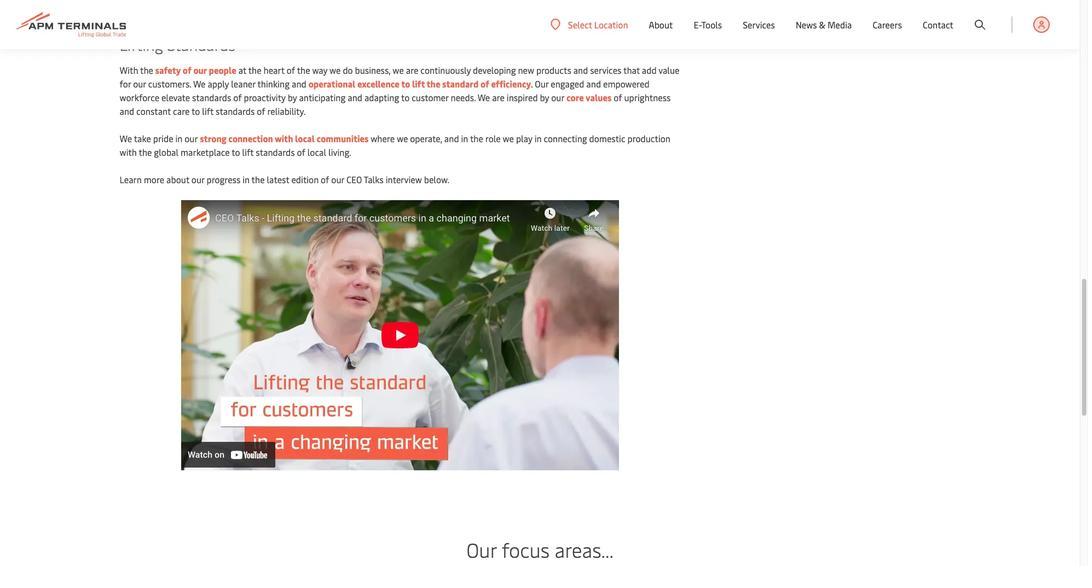 Task type: vqa. For each thing, say whether or not it's contained in the screenshot.
"easier…"
no



Task type: locate. For each thing, give the bounding box(es) containing it.
operational excellence to lift the standard of efficiency link
[[309, 78, 531, 90]]

and
[[574, 64, 588, 76], [292, 78, 306, 90], [587, 78, 601, 90], [348, 91, 362, 103], [120, 105, 134, 117], [444, 132, 459, 145]]

standards
[[192, 91, 231, 103], [216, 105, 255, 117], [256, 146, 295, 158]]

with
[[275, 132, 293, 145], [120, 146, 137, 158]]

of down "strong connection with local communities" link on the top
[[297, 146, 305, 158]]

by right inspired
[[540, 91, 549, 103]]

to
[[401, 78, 410, 90], [401, 91, 410, 103], [192, 105, 200, 117], [232, 146, 240, 158]]

are up operational excellence to lift the standard of efficiency at the left top of page
[[406, 64, 419, 76]]

1 vertical spatial with
[[120, 146, 137, 158]]

1 horizontal spatial by
[[540, 91, 549, 103]]

and inside where we operate, and in the role we play in connecting domestic production with the global marketplace to lift standards of local living.
[[444, 132, 459, 145]]

connecting
[[544, 132, 587, 145]]

1 vertical spatial local
[[308, 146, 326, 158]]

about
[[166, 174, 189, 186]]

where we operate, and in the role we play in connecting domestic production with the global marketplace to lift standards of local living.
[[120, 132, 671, 158]]

1 by from the left
[[288, 91, 297, 103]]

local inside where we operate, and in the role we play in connecting domestic production with the global marketplace to lift standards of local living.
[[308, 146, 326, 158]]

we up excellence
[[393, 64, 404, 76]]

are
[[406, 64, 419, 76], [492, 91, 505, 103]]

our down engaged
[[551, 91, 564, 103]]

and down workforce
[[120, 105, 134, 117]]

standards down "strong connection with local communities" link on the top
[[256, 146, 295, 158]]

lifting standards
[[120, 34, 235, 55]]

below.
[[424, 174, 450, 186]]

lift inside where we operate, and in the role we play in connecting domestic production with the global marketplace to lift standards of local living.
[[242, 146, 254, 158]]

way
[[312, 64, 328, 76]]

our inside at the heart of the way we do business, we are continuously developing new products and services that add value for our customers. we apply leaner thinking and
[[133, 78, 146, 90]]

our up workforce
[[133, 78, 146, 90]]

with down reliability.
[[275, 132, 293, 145]]

add
[[642, 64, 657, 76]]

of inside at the heart of the way we do business, we are continuously developing new products and services that add value for our customers. we apply leaner thinking and
[[287, 64, 295, 76]]

of right heart
[[287, 64, 295, 76]]

at
[[239, 64, 246, 76]]

0 horizontal spatial by
[[288, 91, 297, 103]]

0 vertical spatial standards
[[192, 91, 231, 103]]

to down operational excellence to lift the standard of efficiency at the left top of page
[[401, 91, 410, 103]]

2 by from the left
[[540, 91, 549, 103]]

1 vertical spatial are
[[492, 91, 505, 103]]

standards inside the . our engaged and empowered workforce elevate standards of proactivity by anticipating and adapting to customer needs. we are inspired by our
[[192, 91, 231, 103]]

local left the living.
[[308, 146, 326, 158]]

by up reliability.
[[288, 91, 297, 103]]

we right needs.
[[478, 91, 490, 103]]

in
[[175, 132, 183, 145], [461, 132, 468, 145], [535, 132, 542, 145], [243, 174, 250, 186]]

talks
[[364, 174, 384, 186]]

0 vertical spatial local
[[295, 132, 315, 145]]

of uprightness and constant care to lift standards of reliability.
[[120, 91, 671, 117]]

0 vertical spatial with
[[275, 132, 293, 145]]

0 vertical spatial we
[[193, 78, 206, 90]]

1 horizontal spatial lift
[[242, 146, 254, 158]]

e-tools
[[694, 19, 722, 31]]

careers
[[873, 19, 902, 31]]

1 horizontal spatial our
[[535, 78, 549, 90]]

in right play
[[535, 132, 542, 145]]

lift up customer
[[412, 78, 425, 90]]

1 vertical spatial we
[[478, 91, 490, 103]]

core values link
[[567, 91, 612, 103]]

we
[[193, 78, 206, 90], [478, 91, 490, 103], [120, 132, 132, 145]]

engaged
[[551, 78, 584, 90]]

the
[[140, 64, 153, 76], [248, 64, 262, 76], [297, 64, 310, 76], [427, 78, 440, 90], [470, 132, 483, 145], [139, 146, 152, 158], [252, 174, 265, 186]]

of down proactivity
[[257, 105, 265, 117]]

to down we take pride in our strong connection with local communities
[[232, 146, 240, 158]]

of
[[183, 64, 192, 76], [287, 64, 295, 76], [481, 78, 489, 90], [233, 91, 242, 103], [614, 91, 622, 103], [257, 105, 265, 117], [297, 146, 305, 158], [321, 174, 329, 186]]

.
[[531, 78, 533, 90]]

2 vertical spatial lift
[[242, 146, 254, 158]]

our
[[535, 78, 549, 90], [467, 537, 497, 563]]

to inside of uprightness and constant care to lift standards of reliability.
[[192, 105, 200, 117]]

news
[[796, 19, 817, 31]]

we
[[330, 64, 341, 76], [393, 64, 404, 76], [397, 132, 408, 145], [503, 132, 514, 145]]

where
[[371, 132, 395, 145]]

2 horizontal spatial we
[[478, 91, 490, 103]]

2 horizontal spatial lift
[[412, 78, 425, 90]]

adapting
[[365, 91, 399, 103]]

and right thinking
[[292, 78, 306, 90]]

role
[[486, 132, 501, 145]]

operational excellence to lift the standard of efficiency
[[309, 78, 531, 90]]

lift down connection
[[242, 146, 254, 158]]

are inside at the heart of the way we do business, we are continuously developing new products and services that add value for our customers. we apply leaner thinking and
[[406, 64, 419, 76]]

operate,
[[410, 132, 442, 145]]

care
[[173, 105, 190, 117]]

contact button
[[923, 0, 954, 49]]

communities
[[317, 132, 369, 145]]

2 vertical spatial standards
[[256, 146, 295, 158]]

e-tools button
[[694, 0, 722, 49]]

standards down "apply"
[[192, 91, 231, 103]]

standards
[[167, 34, 235, 55]]

1 vertical spatial lift
[[202, 105, 214, 117]]

0 horizontal spatial we
[[120, 132, 132, 145]]

our focus areas...
[[467, 537, 614, 563]]

we left take
[[120, 132, 132, 145]]

leaner
[[231, 78, 256, 90]]

are down efficiency
[[492, 91, 505, 103]]

workforce
[[120, 91, 159, 103]]

marketplace
[[181, 146, 230, 158]]

for
[[120, 78, 131, 90]]

our left focus
[[467, 537, 497, 563]]

products
[[537, 64, 571, 76]]

standards inside of uprightness and constant care to lift standards of reliability.
[[216, 105, 255, 117]]

the right at
[[248, 64, 262, 76]]

elevate
[[162, 91, 190, 103]]

0 horizontal spatial are
[[406, 64, 419, 76]]

and right operate,
[[444, 132, 459, 145]]

to inside where we operate, and in the role we play in connecting domestic production with the global marketplace to lift standards of local living.
[[232, 146, 240, 158]]

1 vertical spatial our
[[467, 537, 497, 563]]

standards inside where we operate, and in the role we play in connecting domestic production with the global marketplace to lift standards of local living.
[[256, 146, 295, 158]]

core
[[567, 91, 584, 103]]

pride
[[153, 132, 173, 145]]

1 horizontal spatial we
[[193, 78, 206, 90]]

we right role on the top of page
[[503, 132, 514, 145]]

the left way
[[297, 64, 310, 76]]

excellence
[[357, 78, 400, 90]]

the down take
[[139, 146, 152, 158]]

0 vertical spatial are
[[406, 64, 419, 76]]

our
[[193, 64, 207, 76], [133, 78, 146, 90], [551, 91, 564, 103], [185, 132, 198, 145], [192, 174, 205, 186], [331, 174, 344, 186]]

careers button
[[873, 0, 902, 49]]

we down safety of our people link
[[193, 78, 206, 90]]

standards down leaner on the top of the page
[[216, 105, 255, 117]]

1 horizontal spatial are
[[492, 91, 505, 103]]

focus
[[502, 537, 550, 563]]

standards for elevate
[[192, 91, 231, 103]]

0 horizontal spatial with
[[120, 146, 137, 158]]

0 vertical spatial our
[[535, 78, 549, 90]]

1 vertical spatial standards
[[216, 105, 255, 117]]

lift
[[412, 78, 425, 90], [202, 105, 214, 117], [242, 146, 254, 158]]

of down empowered at the right top of page
[[614, 91, 622, 103]]

developing
[[473, 64, 516, 76]]

with down take
[[120, 146, 137, 158]]

are inside the . our engaged and empowered workforce elevate standards of proactivity by anticipating and adapting to customer needs. we are inspired by our
[[492, 91, 505, 103]]

and up core values link
[[587, 78, 601, 90]]

our left ceo
[[331, 174, 344, 186]]

connection
[[228, 132, 273, 145]]

customer
[[412, 91, 449, 103]]

to right care
[[192, 105, 200, 117]]

uprightness
[[624, 91, 671, 103]]

local down reliability.
[[295, 132, 315, 145]]

and inside of uprightness and constant care to lift standards of reliability.
[[120, 105, 134, 117]]

of inside where we operate, and in the role we play in connecting domestic production with the global marketplace to lift standards of local living.
[[297, 146, 305, 158]]

0 horizontal spatial lift
[[202, 105, 214, 117]]

apply
[[208, 78, 229, 90]]

of down leaner on the top of the page
[[233, 91, 242, 103]]

lift right care
[[202, 105, 214, 117]]

core values
[[567, 91, 612, 103]]

customers.
[[148, 78, 191, 90]]

our inside the . our engaged and empowered workforce elevate standards of proactivity by anticipating and adapting to customer needs. we are inspired by our
[[535, 78, 549, 90]]

of right edition
[[321, 174, 329, 186]]

our right .
[[535, 78, 549, 90]]

people
[[209, 64, 236, 76]]



Task type: describe. For each thing, give the bounding box(es) containing it.
constant
[[136, 105, 171, 117]]

media
[[828, 19, 852, 31]]

in right progress
[[243, 174, 250, 186]]

and up engaged
[[574, 64, 588, 76]]

news & media
[[796, 19, 852, 31]]

progress
[[207, 174, 241, 186]]

select location
[[568, 18, 628, 30]]

value
[[659, 64, 680, 76]]

in right 'pride'
[[175, 132, 183, 145]]

production
[[628, 132, 671, 145]]

standards for lift
[[216, 105, 255, 117]]

services
[[590, 64, 622, 76]]

of down developing
[[481, 78, 489, 90]]

we left do
[[330, 64, 341, 76]]

we take pride in our strong connection with local communities
[[120, 132, 369, 145]]

0 vertical spatial lift
[[412, 78, 425, 90]]

at the heart of the way we do business, we are continuously developing new products and services that add value for our customers. we apply leaner thinking and
[[120, 64, 680, 90]]

location
[[594, 18, 628, 30]]

the up customer
[[427, 78, 440, 90]]

learn more about our progress in the latest edition of our ceo talks interview below.
[[120, 174, 450, 186]]

more
[[144, 174, 164, 186]]

ceo
[[347, 174, 362, 186]]

our up marketplace
[[185, 132, 198, 145]]

global
[[154, 146, 179, 158]]

areas...
[[555, 537, 614, 563]]

take
[[134, 132, 151, 145]]

our right the about
[[192, 174, 205, 186]]

of inside the . our engaged and empowered workforce elevate standards of proactivity by anticipating and adapting to customer needs. we are inspired by our
[[233, 91, 242, 103]]

safety
[[155, 64, 181, 76]]

strong connection with local communities link
[[198, 132, 369, 145]]

learn
[[120, 174, 142, 186]]

about
[[649, 19, 673, 31]]

lift inside of uprightness and constant care to lift standards of reliability.
[[202, 105, 214, 117]]

new
[[518, 64, 534, 76]]

we right where
[[397, 132, 408, 145]]

services
[[743, 19, 775, 31]]

play
[[516, 132, 533, 145]]

with
[[120, 64, 138, 76]]

&
[[819, 19, 826, 31]]

of right safety
[[183, 64, 192, 76]]

we inside the . our engaged and empowered workforce elevate standards of proactivity by anticipating and adapting to customer needs. we are inspired by our
[[478, 91, 490, 103]]

the left role on the top of page
[[470, 132, 483, 145]]

efficiency
[[491, 78, 531, 90]]

lifting
[[120, 34, 163, 55]]

safety of our people link
[[153, 64, 236, 76]]

proactivity
[[244, 91, 286, 103]]

the left latest on the top
[[252, 174, 265, 186]]

thinking
[[258, 78, 290, 90]]

and left adapting
[[348, 91, 362, 103]]

with inside where we operate, and in the role we play in connecting domestic production with the global marketplace to lift standards of local living.
[[120, 146, 137, 158]]

0 horizontal spatial our
[[467, 537, 497, 563]]

that
[[624, 64, 640, 76]]

living.
[[328, 146, 351, 158]]

standard
[[442, 78, 479, 90]]

business,
[[355, 64, 391, 76]]

anticipating
[[299, 91, 346, 103]]

inspired
[[507, 91, 538, 103]]

contact
[[923, 19, 954, 31]]

domestic
[[589, 132, 626, 145]]

with the safety of our people
[[120, 64, 236, 76]]

continuously
[[421, 64, 471, 76]]

to inside the . our engaged and empowered workforce elevate standards of proactivity by anticipating and adapting to customer needs. we are inspired by our
[[401, 91, 410, 103]]

about button
[[649, 0, 673, 49]]

news & media button
[[796, 0, 852, 49]]

reliability.
[[267, 105, 306, 117]]

strong
[[200, 132, 226, 145]]

values
[[586, 91, 612, 103]]

empowered
[[603, 78, 650, 90]]

do
[[343, 64, 353, 76]]

1 horizontal spatial with
[[275, 132, 293, 145]]

e-
[[694, 19, 702, 31]]

latest
[[267, 174, 289, 186]]

2 vertical spatial we
[[120, 132, 132, 145]]

needs.
[[451, 91, 476, 103]]

heart
[[264, 64, 285, 76]]

select
[[568, 18, 592, 30]]

. our engaged and empowered workforce elevate standards of proactivity by anticipating and adapting to customer needs. we are inspired by our
[[120, 78, 650, 103]]

tools
[[702, 19, 722, 31]]

interview
[[386, 174, 422, 186]]

we inside at the heart of the way we do business, we are continuously developing new products and services that add value for our customers. we apply leaner thinking and
[[193, 78, 206, 90]]

edition
[[291, 174, 319, 186]]

in left role on the top of page
[[461, 132, 468, 145]]

the right with
[[140, 64, 153, 76]]

select location button
[[551, 18, 628, 30]]

to up of uprightness and constant care to lift standards of reliability.
[[401, 78, 410, 90]]

services button
[[743, 0, 775, 49]]

our inside the . our engaged and empowered workforce elevate standards of proactivity by anticipating and adapting to customer needs. we are inspired by our
[[551, 91, 564, 103]]

our left people
[[193, 64, 207, 76]]

operational
[[309, 78, 356, 90]]



